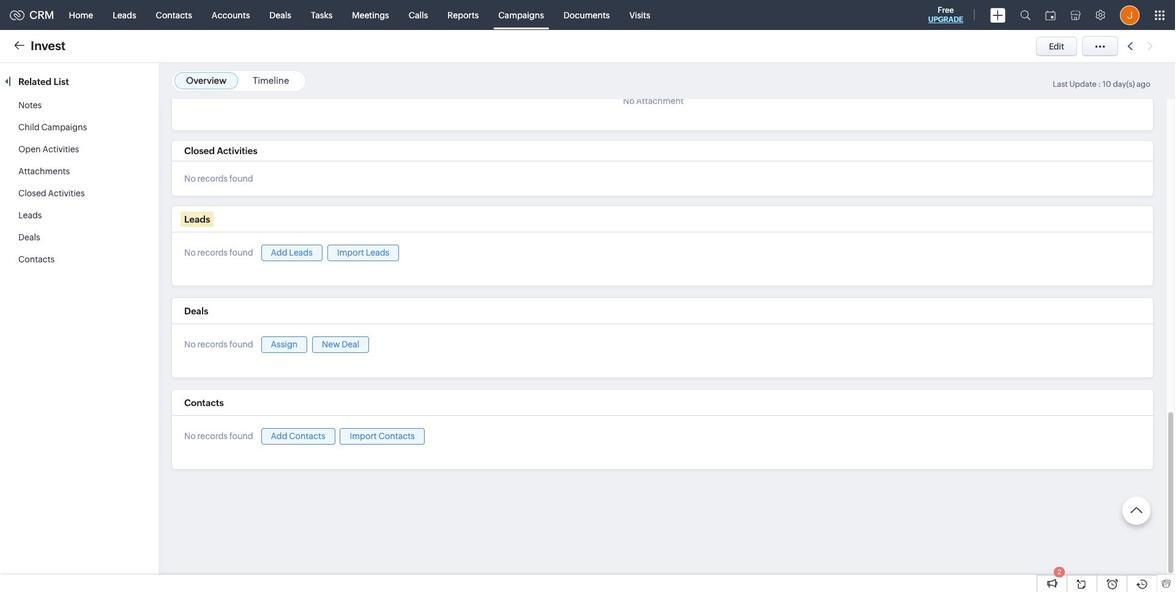 Task type: describe. For each thing, give the bounding box(es) containing it.
search element
[[1014, 0, 1039, 30]]

calendar image
[[1046, 10, 1056, 20]]



Task type: locate. For each thing, give the bounding box(es) containing it.
next record image
[[1148, 42, 1156, 50]]

profile image
[[1121, 5, 1140, 25]]

profile element
[[1113, 0, 1148, 30]]

logo image
[[10, 10, 24, 20]]

previous record image
[[1128, 42, 1134, 50]]

create menu element
[[984, 0, 1014, 30]]

search image
[[1021, 10, 1031, 20]]

create menu image
[[991, 8, 1006, 22]]



Task type: vqa. For each thing, say whether or not it's contained in the screenshot.
'Search' 'element'
yes



